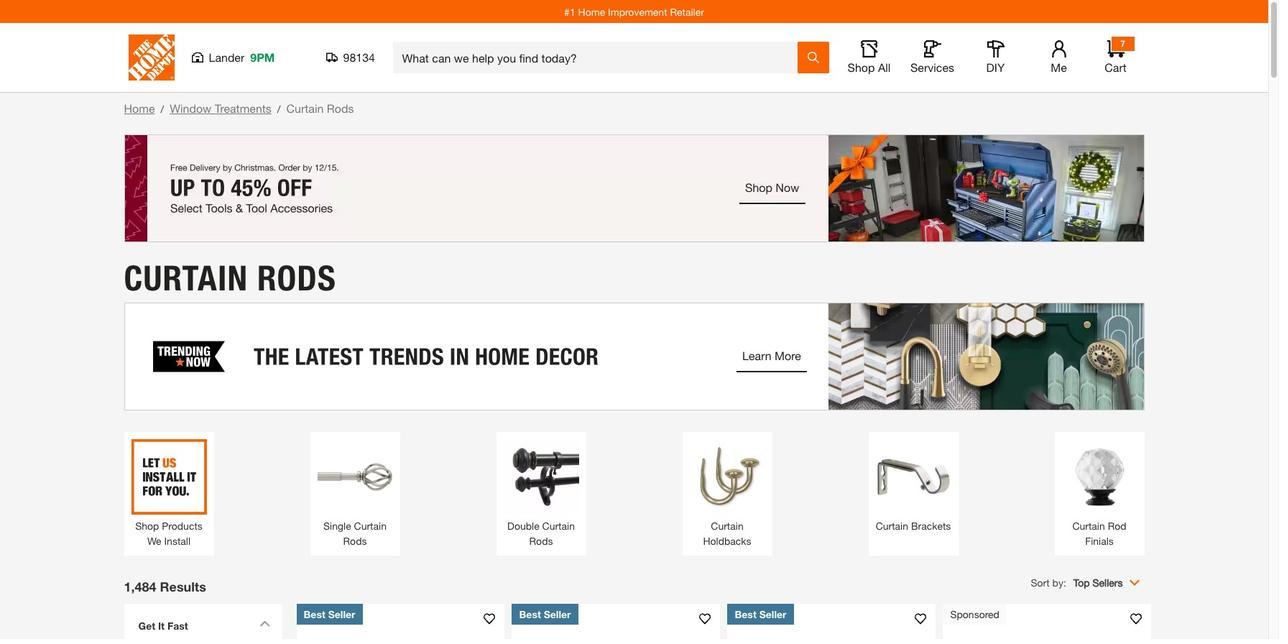 Task type: describe. For each thing, give the bounding box(es) containing it.
rods inside single curtain rods
[[343, 535, 367, 547]]

single curtain rods link
[[317, 439, 393, 548]]

home link
[[124, 101, 155, 115]]

top
[[1074, 576, 1091, 589]]

treatments
[[215, 101, 272, 115]]

single curtain rods
[[324, 520, 387, 547]]

caret icon image
[[259, 620, 270, 627]]

curtain rod finials
[[1073, 520, 1127, 547]]

sort by: top sellers
[[1032, 576, 1124, 589]]

best seller for heavy duty center open double traverse rod 30 in. - 48 in. in silver image
[[735, 608, 787, 620]]

results
[[160, 579, 206, 594]]

sort
[[1032, 576, 1050, 589]]

double curtain rods image
[[504, 439, 579, 515]]

98134
[[343, 50, 375, 64]]

double curtain rods link
[[504, 439, 579, 548]]

all
[[879, 60, 891, 74]]

#1 home improvement retailer
[[565, 5, 705, 18]]

shop all button
[[847, 40, 893, 75]]

diy button
[[973, 40, 1019, 75]]

services
[[911, 60, 955, 74]]

cart 7
[[1105, 38, 1127, 74]]

best for 72 in. - 144 in. mix and match telescoping 1 in. single curtain rod in matte black image
[[304, 608, 326, 620]]

curtain inside single curtain rods
[[354, 520, 387, 532]]

shop for shop products we install
[[135, 520, 159, 532]]

products
[[162, 520, 203, 532]]

improvement
[[608, 5, 668, 18]]

What can we help you find today? search field
[[402, 42, 797, 73]]

2 / from the left
[[277, 103, 281, 115]]

rods inside double curtain rods
[[530, 535, 553, 547]]

1,484
[[124, 579, 156, 594]]

cart
[[1105, 60, 1127, 74]]

curtain brackets
[[876, 520, 952, 532]]

7
[[1121, 38, 1126, 49]]

sponsored
[[951, 608, 1000, 620]]

finials
[[1086, 535, 1114, 547]]

double curtain rods
[[508, 520, 575, 547]]

shop all
[[848, 60, 891, 74]]

get it fast link
[[131, 611, 275, 639]]

shop products we install link
[[131, 439, 207, 548]]

holdbacks
[[704, 535, 752, 547]]

seller for 72 in. - 144 in. mix and match telescoping 1 in. single curtain rod in matte black image
[[328, 608, 356, 620]]

9pm
[[250, 50, 275, 64]]

me button
[[1037, 40, 1083, 75]]

1,484 results
[[124, 579, 206, 594]]

home / window treatments / curtain rods
[[124, 101, 354, 115]]

curtain inside curtain holdbacks
[[711, 520, 744, 532]]

#1
[[565, 5, 576, 18]]

best for heavy duty center open double traverse rod 30 in. - 48 in. in silver image
[[735, 608, 757, 620]]

heavy duty center open double traverse rod 30 in. - 48 in. in silver image
[[728, 604, 937, 639]]

curtain inside curtain rod finials
[[1073, 520, 1106, 532]]

72 in. - 144 in. telescoping 1 in. double curtain rod in brushed nickel with crystal square finials image
[[512, 604, 721, 639]]

topper 66 in. - 120 in. adjustable 1 in. single curtain rod kit in matte black with finial image
[[944, 604, 1152, 639]]

by:
[[1053, 576, 1067, 589]]

curtain holdbacks
[[704, 520, 752, 547]]

retailer
[[671, 5, 705, 18]]



Task type: vqa. For each thing, say whether or not it's contained in the screenshot.
THE TO on the left
no



Task type: locate. For each thing, give the bounding box(es) containing it.
sellers
[[1093, 576, 1124, 589]]

best seller for 72 in. - 144 in. mix and match telescoping 1 in. single curtain rod in matte black image
[[304, 608, 356, 620]]

services button
[[910, 40, 956, 75]]

shop inside button
[[848, 60, 876, 74]]

2 horizontal spatial seller
[[760, 608, 787, 620]]

curtain rod finials link
[[1062, 439, 1138, 548]]

the home depot logo image
[[128, 35, 174, 81]]

1 horizontal spatial best seller
[[520, 608, 571, 620]]

get it fast
[[138, 620, 188, 632]]

1 horizontal spatial /
[[277, 103, 281, 115]]

0 horizontal spatial /
[[161, 103, 164, 115]]

install
[[164, 535, 191, 547]]

0 horizontal spatial best seller
[[304, 608, 356, 620]]

2 horizontal spatial best
[[735, 608, 757, 620]]

shop products we install
[[135, 520, 203, 547]]

brackets
[[912, 520, 952, 532]]

curtain holdbacks image
[[690, 439, 765, 515]]

1 horizontal spatial seller
[[544, 608, 571, 620]]

2 horizontal spatial best seller
[[735, 608, 787, 620]]

shop up we at the bottom
[[135, 520, 159, 532]]

0 vertical spatial shop
[[848, 60, 876, 74]]

diy
[[987, 60, 1006, 74]]

2 best from the left
[[520, 608, 541, 620]]

1 best from the left
[[304, 608, 326, 620]]

curtain rods
[[124, 257, 337, 299]]

curtain brackets link
[[876, 439, 952, 533]]

1 horizontal spatial best
[[520, 608, 541, 620]]

0 vertical spatial home
[[579, 5, 606, 18]]

shop inside the shop products we install
[[135, 520, 159, 532]]

best for 72 in. - 144 in. telescoping 1 in. double curtain rod in brushed nickel with crystal square finials image
[[520, 608, 541, 620]]

home left window
[[124, 101, 155, 115]]

sponsored banner image
[[124, 134, 1145, 242]]

shop products we install image
[[131, 439, 207, 515]]

1 / from the left
[[161, 103, 164, 115]]

curtain holdbacks link
[[690, 439, 765, 548]]

home
[[579, 5, 606, 18], [124, 101, 155, 115]]

1 best seller from the left
[[304, 608, 356, 620]]

lander 9pm
[[209, 50, 275, 64]]

seller
[[328, 608, 356, 620], [544, 608, 571, 620], [760, 608, 787, 620]]

72 in. - 144 in. mix and match telescoping 1 in. single curtain rod in matte black image
[[297, 604, 505, 639]]

98134 button
[[326, 50, 376, 65]]

0 horizontal spatial shop
[[135, 520, 159, 532]]

curtain inside double curtain rods
[[543, 520, 575, 532]]

curtain rod finials image
[[1062, 439, 1138, 515]]

/ right home link
[[161, 103, 164, 115]]

1 vertical spatial home
[[124, 101, 155, 115]]

me
[[1051, 60, 1068, 74]]

lander
[[209, 50, 245, 64]]

seller for heavy duty center open double traverse rod 30 in. - 48 in. in silver image
[[760, 608, 787, 620]]

window
[[170, 101, 212, 115]]

rod
[[1109, 520, 1127, 532]]

3 best from the left
[[735, 608, 757, 620]]

it
[[158, 620, 165, 632]]

1 vertical spatial shop
[[135, 520, 159, 532]]

single curtain rods image
[[317, 439, 393, 515]]

0 horizontal spatial best
[[304, 608, 326, 620]]

2 best seller from the left
[[520, 608, 571, 620]]

3 best seller from the left
[[735, 608, 787, 620]]

1 seller from the left
[[328, 608, 356, 620]]

seller for 72 in. - 144 in. telescoping 1 in. double curtain rod in brushed nickel with crystal square finials image
[[544, 608, 571, 620]]

0 horizontal spatial home
[[124, 101, 155, 115]]

/ right treatments
[[277, 103, 281, 115]]

curtain
[[287, 101, 324, 115], [124, 257, 248, 299], [354, 520, 387, 532], [543, 520, 575, 532], [711, 520, 744, 532], [876, 520, 909, 532], [1073, 520, 1106, 532]]

single
[[324, 520, 351, 532]]

3 seller from the left
[[760, 608, 787, 620]]

best
[[304, 608, 326, 620], [520, 608, 541, 620], [735, 608, 757, 620]]

0 horizontal spatial seller
[[328, 608, 356, 620]]

fast
[[167, 620, 188, 632]]

curtain brackets image
[[876, 439, 952, 515]]

best seller
[[304, 608, 356, 620], [520, 608, 571, 620], [735, 608, 787, 620]]

shop left the 'all'
[[848, 60, 876, 74]]

shop for shop all
[[848, 60, 876, 74]]

1 horizontal spatial home
[[579, 5, 606, 18]]

the latest trends in home decor image
[[124, 302, 1145, 410]]

window treatments link
[[170, 101, 272, 115]]

2 seller from the left
[[544, 608, 571, 620]]

double
[[508, 520, 540, 532]]

best seller for 72 in. - 144 in. telescoping 1 in. double curtain rod in brushed nickel with crystal square finials image
[[520, 608, 571, 620]]

we
[[147, 535, 162, 547]]

get
[[138, 620, 155, 632]]

1 horizontal spatial shop
[[848, 60, 876, 74]]

rods
[[327, 101, 354, 115], [257, 257, 337, 299], [343, 535, 367, 547], [530, 535, 553, 547]]

shop
[[848, 60, 876, 74], [135, 520, 159, 532]]

home right '#1'
[[579, 5, 606, 18]]

/
[[161, 103, 164, 115], [277, 103, 281, 115]]



